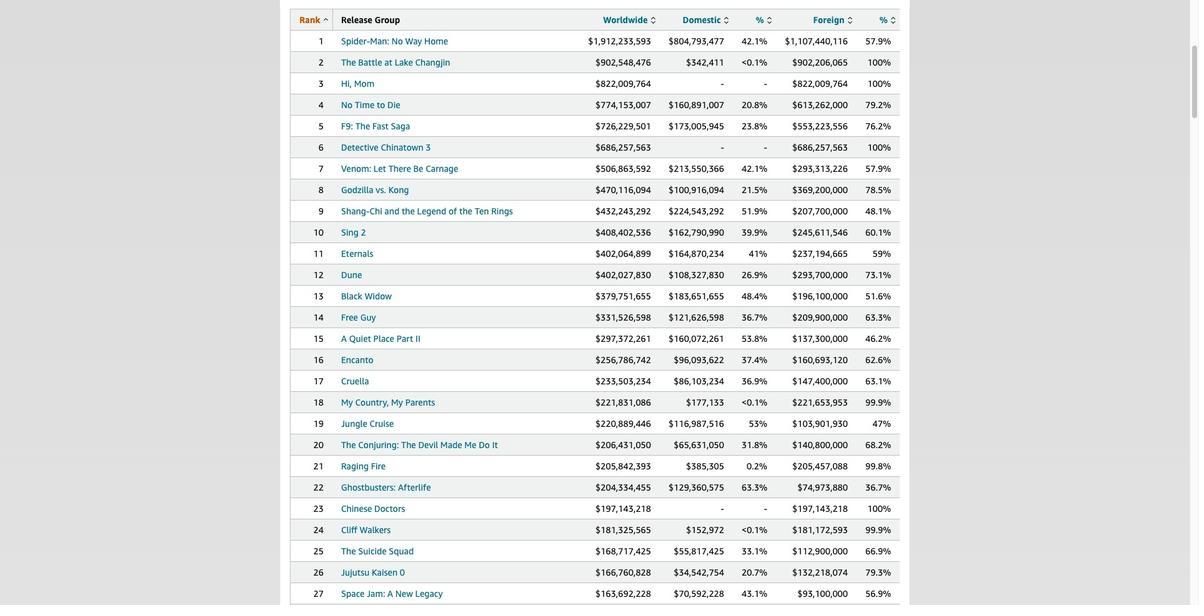 Task type: describe. For each thing, give the bounding box(es) containing it.
- down $342,411
[[721, 78, 725, 89]]

0.2%
[[747, 461, 768, 471]]

free guy link
[[341, 312, 376, 323]]

1 $686,257,563 from the left
[[596, 142, 651, 153]]

place
[[374, 333, 394, 344]]

shang-chi and the legend of the ten rings link
[[341, 206, 513, 216]]

$221,653,953
[[793, 397, 848, 408]]

56.9%
[[866, 588, 892, 599]]

63.1%
[[866, 376, 892, 386]]

country,
[[355, 397, 389, 408]]

black widow link
[[341, 291, 392, 301]]

the suicide squad link
[[341, 546, 414, 556]]

53.8%
[[742, 333, 768, 344]]

a quiet place part ii link
[[341, 333, 421, 344]]

53%
[[749, 418, 768, 429]]

the for battle
[[341, 57, 356, 68]]

$553,223,556
[[793, 121, 848, 131]]

jungle cruise
[[341, 418, 394, 429]]

$902,548,476
[[596, 57, 651, 68]]

$224,543,292
[[669, 206, 725, 216]]

1 % link from the left
[[756, 14, 772, 25]]

2 $686,257,563 from the left
[[793, 142, 848, 153]]

black widow
[[341, 291, 392, 301]]

detective chinatown 3 link
[[341, 142, 431, 153]]

worldwide link
[[603, 14, 656, 25]]

$369,200,000
[[793, 184, 848, 195]]

the suicide squad
[[341, 546, 414, 556]]

chinese doctors link
[[341, 503, 405, 514]]

spider-man: no way home link
[[341, 36, 448, 46]]

$379,751,655
[[596, 291, 651, 301]]

my country, my parents
[[341, 397, 435, 408]]

godzilla vs. kong
[[341, 184, 409, 195]]

jujutsu
[[341, 567, 370, 578]]

1 horizontal spatial 36.7%
[[866, 482, 892, 493]]

$1,912,233,593
[[588, 36, 651, 46]]

carnage
[[426, 163, 458, 174]]

1 my from the left
[[341, 397, 353, 408]]

chinatown
[[381, 142, 424, 153]]

space jam: a new legacy
[[341, 588, 443, 599]]

jujutsu kaisen 0 link
[[341, 567, 405, 578]]

$613,262,000
[[793, 99, 848, 110]]

of
[[449, 206, 457, 216]]

f9: the fast saga link
[[341, 121, 410, 131]]

1 vertical spatial 2
[[361, 227, 366, 238]]

1 % from the left
[[756, 14, 764, 25]]

<0.1% for $177,133
[[742, 397, 768, 408]]

19
[[314, 418, 324, 429]]

cliff
[[341, 525, 358, 535]]

$245,611,546
[[793, 227, 848, 238]]

100% for $686,257,563
[[868, 142, 891, 153]]

the for suicide
[[341, 546, 356, 556]]

ghostbusters:
[[341, 482, 396, 493]]

0 vertical spatial 2
[[319, 57, 324, 68]]

the conjuring: the devil made me do it
[[341, 439, 498, 450]]

guy
[[361, 312, 376, 323]]

57.9% for $293,313,226
[[866, 163, 892, 174]]

9
[[319, 206, 324, 216]]

37.4%
[[742, 354, 768, 365]]

$181,172,593
[[793, 525, 848, 535]]

$470,116,094
[[596, 184, 651, 195]]

36.9%
[[742, 376, 768, 386]]

afterlife
[[398, 482, 431, 493]]

13
[[314, 291, 324, 301]]

$205,457,088
[[793, 461, 848, 471]]

24
[[314, 525, 324, 535]]

jujutsu kaisen 0
[[341, 567, 405, 578]]

21.5%
[[742, 184, 768, 195]]

5
[[319, 121, 324, 131]]

hi, mom
[[341, 78, 375, 89]]

0 horizontal spatial no
[[341, 99, 353, 110]]

0 horizontal spatial 63.3%
[[742, 482, 768, 493]]

group
[[375, 14, 400, 25]]

spider-man: no way home
[[341, 36, 448, 46]]

and
[[385, 206, 400, 216]]

$86,103,234
[[674, 376, 725, 386]]

2 $197,143,218 from the left
[[793, 503, 848, 514]]

25
[[314, 546, 324, 556]]

57.9% for $1,107,440,116
[[866, 36, 892, 46]]

1 horizontal spatial no
[[392, 36, 403, 46]]

0 horizontal spatial a
[[341, 333, 347, 344]]

no time to die link
[[341, 99, 401, 110]]

$173,005,945
[[669, 121, 725, 131]]

ten
[[475, 206, 489, 216]]

11
[[314, 248, 324, 259]]

73.1%
[[866, 269, 892, 280]]

hi, mom link
[[341, 78, 375, 89]]

0 vertical spatial 36.7%
[[742, 312, 768, 323]]

f9: the fast saga
[[341, 121, 410, 131]]

8
[[319, 184, 324, 195]]

$408,402,536
[[596, 227, 651, 238]]

$116,987,516
[[669, 418, 725, 429]]

the left devil
[[401, 439, 416, 450]]

ghostbusters: afterlife link
[[341, 482, 431, 493]]

39.9%
[[742, 227, 768, 238]]

26.9%
[[742, 269, 768, 280]]

$108,327,830
[[669, 269, 725, 280]]

foreign
[[814, 14, 845, 25]]

$256,786,742
[[596, 354, 651, 365]]

68.2%
[[866, 439, 892, 450]]



Task type: locate. For each thing, give the bounding box(es) containing it.
78.5%
[[866, 184, 892, 195]]

2 99.9% from the top
[[866, 525, 892, 535]]

<0.1% for $152,972
[[742, 525, 768, 535]]

no left time
[[341, 99, 353, 110]]

0 horizontal spatial % link
[[756, 14, 772, 25]]

$804,793,477
[[669, 36, 725, 46]]

1 horizontal spatial 3
[[426, 142, 431, 153]]

saga
[[391, 121, 410, 131]]

36.7%
[[742, 312, 768, 323], [866, 482, 892, 493]]

$385,305
[[686, 461, 725, 471]]

hi,
[[341, 78, 352, 89]]

$686,257,563 down $726,229,501
[[596, 142, 651, 153]]

2 <0.1% from the top
[[742, 397, 768, 408]]

no
[[392, 36, 403, 46], [341, 99, 353, 110]]

the battle at lake changjin link
[[341, 57, 450, 68]]

1 42.1% from the top
[[742, 36, 768, 46]]

1 the from the left
[[402, 206, 415, 216]]

1 100% from the top
[[868, 57, 891, 68]]

1 horizontal spatial $822,009,764
[[793, 78, 848, 89]]

0 vertical spatial 63.3%
[[866, 312, 892, 323]]

release group
[[341, 14, 400, 25]]

0 vertical spatial 3
[[319, 78, 324, 89]]

31.8%
[[742, 439, 768, 450]]

$506,863,592
[[596, 163, 651, 174]]

99.9% up 66.9%
[[866, 525, 892, 535]]

0 vertical spatial <0.1%
[[742, 57, 768, 68]]

1 vertical spatial 42.1%
[[742, 163, 768, 174]]

2 % link from the left
[[880, 14, 896, 25]]

a quiet place part ii
[[341, 333, 421, 344]]

shang-chi and the legend of the ten rings
[[341, 206, 513, 216]]

space
[[341, 588, 365, 599]]

1 horizontal spatial my
[[391, 397, 403, 408]]

the right and
[[402, 206, 415, 216]]

detective chinatown 3
[[341, 142, 431, 153]]

42.1% for $804,793,477
[[742, 36, 768, 46]]

42.1% right $804,793,477 on the right of the page
[[742, 36, 768, 46]]

42.1% up the 21.5%
[[742, 163, 768, 174]]

1 vertical spatial 99.9%
[[866, 525, 892, 535]]

encanto link
[[341, 354, 374, 365]]

26
[[314, 567, 324, 578]]

new
[[396, 588, 413, 599]]

0 vertical spatial 57.9%
[[866, 36, 892, 46]]

$93,100,000
[[798, 588, 848, 599]]

1 vertical spatial 3
[[426, 142, 431, 153]]

1 horizontal spatial %
[[880, 14, 888, 25]]

18
[[314, 397, 324, 408]]

to
[[377, 99, 385, 110]]

1 vertical spatial 36.7%
[[866, 482, 892, 493]]

1 horizontal spatial a
[[388, 588, 393, 599]]

free guy
[[341, 312, 376, 323]]

100% for $822,009,764
[[868, 78, 891, 89]]

0 vertical spatial 42.1%
[[742, 36, 768, 46]]

1 horizontal spatial 63.3%
[[866, 312, 892, 323]]

0 vertical spatial a
[[341, 333, 347, 344]]

% link right domestic link
[[756, 14, 772, 25]]

3
[[319, 78, 324, 89], [426, 142, 431, 153]]

$205,842,393
[[596, 461, 651, 471]]

0 horizontal spatial the
[[402, 206, 415, 216]]

$209,900,000
[[793, 312, 848, 323]]

the conjuring: the devil made me do it link
[[341, 439, 498, 450]]

$163,692,228
[[596, 588, 651, 599]]

my country, my parents link
[[341, 397, 435, 408]]

$686,257,563
[[596, 142, 651, 153], [793, 142, 848, 153]]

$822,009,764 down the $902,548,476
[[596, 78, 651, 89]]

6
[[319, 142, 324, 153]]

$726,229,501
[[596, 121, 651, 131]]

spider-
[[341, 36, 370, 46]]

57.9% up 78.5% on the top of the page
[[866, 163, 892, 174]]

1 vertical spatial a
[[388, 588, 393, 599]]

0 horizontal spatial $197,143,218
[[596, 503, 651, 514]]

3 up carnage
[[426, 142, 431, 153]]

$181,325,565
[[596, 525, 651, 535]]

48.4%
[[742, 291, 768, 301]]

$686,257,563 up $293,313,226
[[793, 142, 848, 153]]

1 vertical spatial <0.1%
[[742, 397, 768, 408]]

- down 0.2%
[[764, 503, 768, 514]]

jungle cruise link
[[341, 418, 394, 429]]

22
[[314, 482, 324, 493]]

4 100% from the top
[[868, 503, 891, 514]]

100% for $902,206,065
[[868, 57, 891, 68]]

space jam: a new legacy link
[[341, 588, 443, 599]]

- up 20.8%
[[764, 78, 768, 89]]

2 right sing
[[361, 227, 366, 238]]

$65,631,050
[[674, 439, 725, 450]]

63.3% down 51.6%
[[866, 312, 892, 323]]

100% for $197,143,218
[[868, 503, 891, 514]]

venom: let there be carnage
[[341, 163, 458, 174]]

$177,133
[[686, 397, 725, 408]]

2 vertical spatial <0.1%
[[742, 525, 768, 535]]

1 horizontal spatial $197,143,218
[[793, 503, 848, 514]]

kong
[[389, 184, 409, 195]]

66.9%
[[866, 546, 892, 556]]

43.1%
[[742, 588, 768, 599]]

3 <0.1% from the top
[[742, 525, 768, 535]]

$197,143,218
[[596, 503, 651, 514], [793, 503, 848, 514]]

the
[[402, 206, 415, 216], [459, 206, 473, 216]]

domestic
[[683, 14, 721, 25]]

me
[[465, 439, 477, 450]]

79.2%
[[866, 99, 892, 110]]

42.1% for $213,550,366
[[742, 163, 768, 174]]

suicide
[[358, 546, 387, 556]]

- down $173,005,945
[[721, 142, 725, 153]]

my
[[341, 397, 353, 408], [391, 397, 403, 408]]

3 100% from the top
[[868, 142, 891, 153]]

23.8%
[[742, 121, 768, 131]]

$164,870,234
[[669, 248, 725, 259]]

0 horizontal spatial my
[[341, 397, 353, 408]]

<0.1% for $342,411
[[742, 57, 768, 68]]

$213,550,366
[[669, 163, 725, 174]]

$402,064,899
[[596, 248, 651, 259]]

$233,503,234
[[596, 376, 651, 386]]

0 horizontal spatial %
[[756, 14, 764, 25]]

3 up 4
[[319, 78, 324, 89]]

made
[[441, 439, 462, 450]]

$96,093,622
[[674, 354, 725, 365]]

14
[[314, 312, 324, 323]]

$162,790,990
[[669, 227, 725, 238]]

godzilla vs. kong link
[[341, 184, 409, 195]]

0 horizontal spatial 3
[[319, 78, 324, 89]]

0 horizontal spatial $822,009,764
[[596, 78, 651, 89]]

% link right foreign link
[[880, 14, 896, 25]]

36.7% down 99.8%
[[866, 482, 892, 493]]

<0.1% up 33.1%
[[742, 525, 768, 535]]

at
[[385, 57, 393, 68]]

1 vertical spatial 57.9%
[[866, 163, 892, 174]]

1 horizontal spatial the
[[459, 206, 473, 216]]

-
[[721, 78, 725, 89], [764, 78, 768, 89], [721, 142, 725, 153], [764, 142, 768, 153], [721, 503, 725, 514], [764, 503, 768, 514]]

33.1%
[[742, 546, 768, 556]]

2 42.1% from the top
[[742, 163, 768, 174]]

42.1%
[[742, 36, 768, 46], [742, 163, 768, 174]]

0 horizontal spatial 2
[[319, 57, 324, 68]]

1
[[319, 36, 324, 46]]

chinese
[[341, 503, 372, 514]]

57.9% right $1,107,440,116
[[866, 36, 892, 46]]

$197,143,218 down $204,334,455
[[596, 503, 651, 514]]

1 $822,009,764 from the left
[[596, 78, 651, 89]]

- up $152,972
[[721, 503, 725, 514]]

1 <0.1% from the top
[[742, 57, 768, 68]]

the up hi,
[[341, 57, 356, 68]]

$331,526,598
[[596, 312, 651, 323]]

99.9% down 63.1%
[[866, 397, 892, 408]]

23
[[314, 503, 324, 514]]

2 $822,009,764 from the left
[[793, 78, 848, 89]]

detective
[[341, 142, 379, 153]]

- down the 23.8%
[[764, 142, 768, 153]]

worldwide
[[603, 14, 648, 25]]

0 horizontal spatial 36.7%
[[742, 312, 768, 323]]

conjuring:
[[358, 439, 399, 450]]

cliff walkers
[[341, 525, 391, 535]]

2 % from the left
[[880, 14, 888, 25]]

0 vertical spatial no
[[392, 36, 403, 46]]

1 99.9% from the top
[[866, 397, 892, 408]]

the right f9:
[[356, 121, 370, 131]]

$197,143,218 up $181,172,593
[[793, 503, 848, 514]]

99.9% for $181,172,593
[[866, 525, 892, 535]]

0 horizontal spatial $686,257,563
[[596, 142, 651, 153]]

1 57.9% from the top
[[866, 36, 892, 46]]

99.8%
[[866, 461, 892, 471]]

2 57.9% from the top
[[866, 163, 892, 174]]

1 vertical spatial 63.3%
[[742, 482, 768, 493]]

walkers
[[360, 525, 391, 535]]

$147,400,000
[[793, 376, 848, 386]]

2 100% from the top
[[868, 78, 891, 89]]

rank link
[[300, 14, 328, 25], [300, 14, 328, 25]]

63.3% down 0.2%
[[742, 482, 768, 493]]

fast
[[373, 121, 389, 131]]

1 vertical spatial no
[[341, 99, 353, 110]]

the right of
[[459, 206, 473, 216]]

fire
[[371, 461, 386, 471]]

my left parents
[[391, 397, 403, 408]]

2 my from the left
[[391, 397, 403, 408]]

2 down 1
[[319, 57, 324, 68]]

do
[[479, 439, 490, 450]]

1 $197,143,218 from the left
[[596, 503, 651, 514]]

$129,360,575
[[669, 482, 725, 493]]

a left the quiet
[[341, 333, 347, 344]]

the for conjuring:
[[341, 439, 356, 450]]

99.9% for $221,653,953
[[866, 397, 892, 408]]

my up 'jungle'
[[341, 397, 353, 408]]

$822,009,764 up $613,262,000 on the right of the page
[[793, 78, 848, 89]]

<0.1% up 20.8%
[[742, 57, 768, 68]]

<0.1% down 36.9%
[[742, 397, 768, 408]]

venom:
[[341, 163, 371, 174]]

0 vertical spatial 99.9%
[[866, 397, 892, 408]]

a
[[341, 333, 347, 344], [388, 588, 393, 599]]

62.6%
[[866, 354, 892, 365]]

$1,107,440,116
[[785, 36, 848, 46]]

100%
[[868, 57, 891, 68], [868, 78, 891, 89], [868, 142, 891, 153], [868, 503, 891, 514]]

1 horizontal spatial $686,257,563
[[793, 142, 848, 153]]

$70,592,228
[[674, 588, 725, 599]]

99.9%
[[866, 397, 892, 408], [866, 525, 892, 535]]

the down 'jungle'
[[341, 439, 356, 450]]

36.7% up 53.8%
[[742, 312, 768, 323]]

a left new
[[388, 588, 393, 599]]

the down cliff
[[341, 546, 356, 556]]

% right foreign link
[[880, 14, 888, 25]]

% right domestic link
[[756, 14, 764, 25]]

rings
[[492, 206, 513, 216]]

1 horizontal spatial % link
[[880, 14, 896, 25]]

$342,411
[[686, 57, 725, 68]]

no left way
[[392, 36, 403, 46]]

2 the from the left
[[459, 206, 473, 216]]

lake
[[395, 57, 413, 68]]

1 horizontal spatial 2
[[361, 227, 366, 238]]



Task type: vqa. For each thing, say whether or not it's contained in the screenshot.


